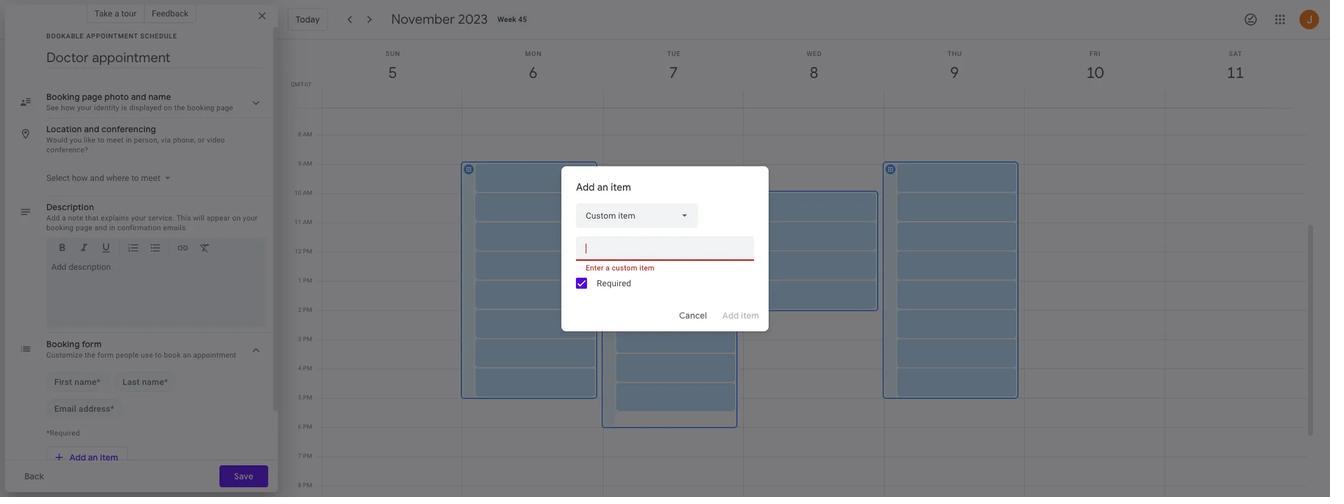 Task type: vqa. For each thing, say whether or not it's contained in the screenshot.
"WOULD" on the left top of page
yes



Task type: describe. For each thing, give the bounding box(es) containing it.
none field inside add an item dialog
[[576, 203, 698, 228]]

november 2023
[[391, 11, 488, 28]]

3 column header from the left
[[603, 40, 744, 108]]

Add title text field
[[46, 49, 263, 67]]

4 pm
[[298, 365, 312, 372]]

add an item button
[[46, 447, 128, 469]]

numbered list image
[[127, 242, 140, 256]]

on
[[232, 214, 241, 223]]

insert link image
[[177, 242, 189, 256]]

a for enter
[[606, 264, 610, 272]]

appointment
[[86, 32, 138, 40]]

like
[[84, 136, 96, 144]]

a inside description add a note that explains your service. this will appear on your booking page and in confirmation emails.
[[62, 214, 66, 223]]

45
[[518, 15, 527, 24]]

pm for 2 pm
[[303, 307, 312, 313]]

pm for 12 pm
[[303, 248, 312, 255]]

cancel
[[679, 310, 707, 321]]

10
[[294, 190, 301, 196]]

appear
[[207, 214, 230, 223]]

pm for 1 pm
[[303, 277, 312, 284]]

meet
[[107, 136, 124, 144]]

list item containing email address
[[46, 399, 122, 419]]

*required
[[46, 429, 80, 438]]

booking form customize the form people use to book an appointment
[[46, 339, 236, 360]]

schedule
[[140, 32, 177, 40]]

address
[[79, 404, 111, 414]]

am for 8 am
[[303, 131, 312, 138]]

underline image
[[100, 242, 112, 256]]

list item containing first name
[[46, 372, 108, 392]]

you
[[70, 136, 82, 144]]

booking
[[46, 224, 74, 232]]

last name *
[[123, 377, 168, 387]]

9
[[298, 160, 301, 167]]

this
[[176, 214, 191, 223]]

11
[[294, 219, 301, 226]]

gmt-
[[291, 81, 305, 88]]

back
[[24, 471, 44, 482]]

12
[[295, 248, 301, 255]]

service.
[[148, 214, 175, 223]]

to inside the booking form customize the form people use to book an appointment
[[155, 351, 162, 360]]

in inside description add a note that explains your service. this will appear on your booking page and in confirmation emails.
[[109, 224, 115, 232]]

cancel button
[[673, 301, 712, 330]]

an inside button
[[88, 452, 98, 463]]

2 your from the left
[[243, 214, 258, 223]]

person,
[[134, 136, 159, 144]]

customize
[[46, 351, 83, 360]]

location and conferencing would you like to meet in person, via phone, or video conference?
[[46, 124, 225, 154]]

add inside dialog
[[576, 181, 595, 194]]

am for 7 am
[[303, 102, 312, 109]]

1 your from the left
[[131, 214, 146, 223]]

5 pm
[[298, 394, 312, 401]]

am for 11 am
[[303, 219, 312, 226]]

phone,
[[173, 136, 196, 144]]

name for first name
[[75, 377, 97, 387]]

pm for 7 pm
[[303, 453, 312, 460]]

name for last name
[[142, 377, 164, 387]]

book
[[164, 351, 181, 360]]

feedback button
[[144, 4, 196, 23]]

10 am
[[294, 190, 312, 196]]

booking
[[46, 339, 80, 350]]

would
[[46, 136, 68, 144]]

remove formatting image
[[199, 242, 211, 256]]

add an item dialog
[[561, 166, 769, 331]]

will
[[193, 214, 205, 223]]

and inside location and conferencing would you like to meet in person, via phone, or video conference?
[[84, 124, 99, 135]]

* for first name
[[97, 377, 101, 387]]

to inside location and conferencing would you like to meet in person, via phone, or video conference?
[[98, 136, 105, 144]]

conference?
[[46, 146, 88, 154]]

an inside the booking form customize the form people use to book an appointment
[[183, 351, 191, 360]]

0 vertical spatial form
[[82, 339, 102, 350]]

6 pm
[[298, 424, 312, 430]]

an inside dialog
[[597, 181, 608, 194]]

8 am
[[298, 131, 312, 138]]

the
[[85, 351, 96, 360]]

pm for 4 pm
[[303, 365, 312, 372]]

confirmation
[[117, 224, 161, 232]]

Description text field
[[51, 262, 261, 323]]

4
[[298, 365, 301, 372]]

7 am
[[298, 102, 312, 109]]

formatting options toolbar
[[46, 238, 266, 263]]

bookable
[[46, 32, 84, 40]]

bulleted list image
[[149, 242, 162, 256]]

am for 9 am
[[303, 160, 312, 167]]

1 pm
[[298, 277, 312, 284]]

* for last name
[[164, 377, 168, 387]]

today button
[[288, 9, 328, 30]]

first name *
[[54, 377, 101, 387]]

enter
[[586, 264, 604, 272]]



Task type: locate. For each thing, give the bounding box(es) containing it.
8 down 7 pm
[[298, 482, 301, 489]]

0 vertical spatial 8
[[298, 131, 301, 138]]

0 horizontal spatial in
[[109, 224, 115, 232]]

1 horizontal spatial in
[[126, 136, 132, 144]]

list item down first name *
[[46, 399, 122, 419]]

2 am from the top
[[303, 131, 312, 138]]

7 pm from the top
[[303, 424, 312, 430]]

1 vertical spatial an
[[183, 351, 191, 360]]

1 8 from the top
[[298, 131, 301, 138]]

1 vertical spatial a
[[62, 214, 66, 223]]

pm right 4 at the left of the page
[[303, 365, 312, 372]]

first
[[54, 377, 72, 387]]

2 pm
[[298, 307, 312, 313]]

1 vertical spatial item
[[639, 264, 655, 272]]

last
[[123, 377, 140, 387]]

am up 9 am
[[303, 131, 312, 138]]

in
[[126, 136, 132, 144], [109, 224, 115, 232]]

3 pm
[[298, 336, 312, 343]]

7
[[298, 102, 301, 109], [298, 453, 301, 460]]

take
[[94, 9, 112, 18]]

or
[[198, 136, 205, 144]]

7 pm
[[298, 453, 312, 460]]

* for email address
[[111, 404, 114, 414]]

0 vertical spatial to
[[98, 136, 105, 144]]

0 horizontal spatial add an item
[[69, 452, 118, 463]]

0 horizontal spatial an
[[88, 452, 98, 463]]

6 pm from the top
[[303, 394, 312, 401]]

item inside button
[[100, 452, 118, 463]]

am for 10 am
[[303, 190, 312, 196]]

12 pm
[[295, 248, 312, 255]]

2 vertical spatial a
[[606, 264, 610, 272]]

2 7 from the top
[[298, 453, 301, 460]]

take a tour button
[[86, 4, 144, 23]]

use
[[141, 351, 153, 360]]

6 column header from the left
[[1024, 40, 1165, 108]]

email address *
[[54, 404, 114, 414]]

pm
[[303, 248, 312, 255], [303, 277, 312, 284], [303, 307, 312, 313], [303, 336, 312, 343], [303, 365, 312, 372], [303, 394, 312, 401], [303, 424, 312, 430], [303, 453, 312, 460], [303, 482, 312, 489]]

1 vertical spatial in
[[109, 224, 115, 232]]

column header
[[322, 40, 463, 108], [462, 40, 603, 108], [603, 40, 744, 108], [743, 40, 884, 108], [884, 40, 1025, 108], [1024, 40, 1165, 108], [1165, 40, 1306, 108]]

italic image
[[78, 242, 90, 256]]

5 am from the top
[[303, 219, 312, 226]]

3 am from the top
[[303, 160, 312, 167]]

7 down 6
[[298, 453, 301, 460]]

0 vertical spatial in
[[126, 136, 132, 144]]

appointment
[[193, 351, 236, 360]]

0 vertical spatial add an item
[[576, 181, 631, 194]]

and inside description add a note that explains your service. this will appear on your booking page and in confirmation emails.
[[94, 224, 107, 232]]

bold image
[[56, 242, 68, 256]]

name right first
[[75, 377, 97, 387]]

note
[[68, 214, 83, 223]]

pm right 2
[[303, 307, 312, 313]]

1 7 from the top
[[298, 102, 301, 109]]

video
[[207, 136, 225, 144]]

via
[[161, 136, 171, 144]]

3 pm from the top
[[303, 307, 312, 313]]

feedback
[[152, 9, 188, 18]]

0 vertical spatial add
[[576, 181, 595, 194]]

page
[[76, 224, 92, 232]]

2 pm from the top
[[303, 277, 312, 284]]

pm right 12
[[303, 248, 312, 255]]

0 vertical spatial 7
[[298, 102, 301, 109]]

email
[[54, 404, 76, 414]]

9 am
[[298, 160, 312, 167]]

take a tour
[[94, 9, 136, 18]]

8
[[298, 131, 301, 138], [298, 482, 301, 489]]

custom
[[612, 264, 637, 272]]

1 name from the left
[[75, 377, 97, 387]]

1
[[298, 277, 301, 284]]

your right on
[[243, 214, 258, 223]]

0 vertical spatial and
[[84, 124, 99, 135]]

0 horizontal spatial your
[[131, 214, 146, 223]]

and up like
[[84, 124, 99, 135]]

2 8 from the top
[[298, 482, 301, 489]]

a inside button
[[115, 9, 119, 18]]

form
[[82, 339, 102, 350], [97, 351, 114, 360]]

grid
[[283, 40, 1316, 497]]

pm right 6
[[303, 424, 312, 430]]

1 vertical spatial form
[[97, 351, 114, 360]]

pm right 5
[[303, 394, 312, 401]]

pm down 7 pm
[[303, 482, 312, 489]]

and
[[84, 124, 99, 135], [94, 224, 107, 232]]

4 column header from the left
[[743, 40, 884, 108]]

am right "11"
[[303, 219, 312, 226]]

8 pm from the top
[[303, 453, 312, 460]]

8 up the 9
[[298, 131, 301, 138]]

8 for 8 pm
[[298, 482, 301, 489]]

november
[[391, 11, 455, 28]]

1 horizontal spatial your
[[243, 214, 258, 223]]

tour
[[121, 9, 136, 18]]

pm for 6 pm
[[303, 424, 312, 430]]

people
[[116, 351, 139, 360]]

1 horizontal spatial add
[[69, 452, 86, 463]]

0 horizontal spatial to
[[98, 136, 105, 144]]

name right last
[[142, 377, 164, 387]]

description add a note that explains your service. this will appear on your booking page and in confirmation emails.
[[46, 202, 258, 232]]

0 vertical spatial a
[[115, 9, 119, 18]]

and down that
[[94, 224, 107, 232]]

a up booking
[[62, 214, 66, 223]]

2 horizontal spatial item
[[639, 264, 655, 272]]

1 horizontal spatial add an item
[[576, 181, 631, 194]]

emails.
[[163, 224, 188, 232]]

7 down gmt-07
[[298, 102, 301, 109]]

a left tour
[[115, 9, 119, 18]]

am
[[303, 102, 312, 109], [303, 131, 312, 138], [303, 160, 312, 167], [303, 190, 312, 196], [303, 219, 312, 226]]

1 pm from the top
[[303, 248, 312, 255]]

5 column header from the left
[[884, 40, 1025, 108]]

2 horizontal spatial a
[[606, 264, 610, 272]]

11 am
[[294, 219, 312, 226]]

1 vertical spatial and
[[94, 224, 107, 232]]

2
[[298, 307, 301, 313]]

in down conferencing
[[126, 136, 132, 144]]

list item containing last name
[[115, 372, 176, 392]]

1 horizontal spatial a
[[115, 9, 119, 18]]

enter a custom item alert
[[586, 261, 655, 272]]

1 horizontal spatial item
[[611, 181, 631, 194]]

1 horizontal spatial name
[[142, 377, 164, 387]]

pm for 3 pm
[[303, 336, 312, 343]]

back button
[[15, 466, 54, 488]]

name
[[75, 377, 97, 387], [142, 377, 164, 387]]

location
[[46, 124, 82, 135]]

gmt-07
[[291, 81, 312, 88]]

2 vertical spatial an
[[88, 452, 98, 463]]

that
[[85, 214, 99, 223]]

today
[[296, 14, 320, 25]]

list item
[[46, 372, 108, 392], [115, 372, 176, 392], [46, 399, 122, 419]]

a for take
[[115, 9, 119, 18]]

required
[[597, 278, 631, 288]]

am down 07
[[303, 102, 312, 109]]

1 horizontal spatial *
[[111, 404, 114, 414]]

0 horizontal spatial name
[[75, 377, 97, 387]]

bookable appointment schedule
[[46, 32, 177, 40]]

5
[[298, 394, 301, 401]]

5 pm from the top
[[303, 365, 312, 372]]

am right 10
[[303, 190, 312, 196]]

2 column header from the left
[[462, 40, 603, 108]]

add inside button
[[69, 452, 86, 463]]

None field
[[576, 203, 698, 228]]

7 for 7 pm
[[298, 453, 301, 460]]

am right the 9
[[303, 160, 312, 167]]

0 vertical spatial item
[[611, 181, 631, 194]]

form right the
[[97, 351, 114, 360]]

add an item inside button
[[69, 452, 118, 463]]

form up the
[[82, 339, 102, 350]]

to right like
[[98, 136, 105, 144]]

4 am from the top
[[303, 190, 312, 196]]

in inside location and conferencing would you like to meet in person, via phone, or video conference?
[[126, 136, 132, 144]]

2 name from the left
[[142, 377, 164, 387]]

a inside alert
[[606, 264, 610, 272]]

week 45
[[498, 15, 527, 24]]

1 horizontal spatial an
[[183, 351, 191, 360]]

1 vertical spatial 7
[[298, 453, 301, 460]]

1 vertical spatial 8
[[298, 482, 301, 489]]

list item up email address *
[[46, 372, 108, 392]]

enter a custom item
[[586, 264, 655, 272]]

1 horizontal spatial to
[[155, 351, 162, 360]]

item inside alert
[[639, 264, 655, 272]]

to right use
[[155, 351, 162, 360]]

*
[[97, 377, 101, 387], [164, 377, 168, 387], [111, 404, 114, 414]]

2 vertical spatial add
[[69, 452, 86, 463]]

6
[[298, 424, 301, 430]]

your up confirmation
[[131, 214, 146, 223]]

0 horizontal spatial item
[[100, 452, 118, 463]]

week
[[498, 15, 516, 24]]

2 horizontal spatial add
[[576, 181, 595, 194]]

07
[[305, 81, 312, 88]]

8 for 8 am
[[298, 131, 301, 138]]

in down explains
[[109, 224, 115, 232]]

add
[[576, 181, 595, 194], [46, 214, 60, 223], [69, 452, 86, 463]]

3
[[298, 336, 301, 343]]

1 vertical spatial add an item
[[69, 452, 118, 463]]

a right enter
[[606, 264, 610, 272]]

1 vertical spatial to
[[155, 351, 162, 360]]

2023
[[458, 11, 488, 28]]

description
[[46, 202, 94, 213]]

pm right "3"
[[303, 336, 312, 343]]

add an item inside dialog
[[576, 181, 631, 194]]

to
[[98, 136, 105, 144], [155, 351, 162, 360]]

conferencing
[[102, 124, 156, 135]]

2 horizontal spatial an
[[597, 181, 608, 194]]

item
[[611, 181, 631, 194], [639, 264, 655, 272], [100, 452, 118, 463]]

2 horizontal spatial *
[[164, 377, 168, 387]]

2 vertical spatial item
[[100, 452, 118, 463]]

1 column header from the left
[[322, 40, 463, 108]]

0 horizontal spatial a
[[62, 214, 66, 223]]

4 pm from the top
[[303, 336, 312, 343]]

grid containing gmt-07
[[283, 40, 1316, 497]]

8 pm
[[298, 482, 312, 489]]

pm right 1 at the left bottom of page
[[303, 277, 312, 284]]

add an item
[[576, 181, 631, 194], [69, 452, 118, 463]]

pm for 8 pm
[[303, 482, 312, 489]]

1 am from the top
[[303, 102, 312, 109]]

explains
[[101, 214, 129, 223]]

9 pm from the top
[[303, 482, 312, 489]]

1 vertical spatial add
[[46, 214, 60, 223]]

7 for 7 am
[[298, 102, 301, 109]]

pm down 6 pm
[[303, 453, 312, 460]]

add inside description add a note that explains your service. this will appear on your booking page and in confirmation emails.
[[46, 214, 60, 223]]

list item down use
[[115, 372, 176, 392]]

Custom item text field
[[576, 241, 754, 256]]

0 horizontal spatial *
[[97, 377, 101, 387]]

pm for 5 pm
[[303, 394, 312, 401]]

0 horizontal spatial add
[[46, 214, 60, 223]]

0 vertical spatial an
[[597, 181, 608, 194]]

7 column header from the left
[[1165, 40, 1306, 108]]



